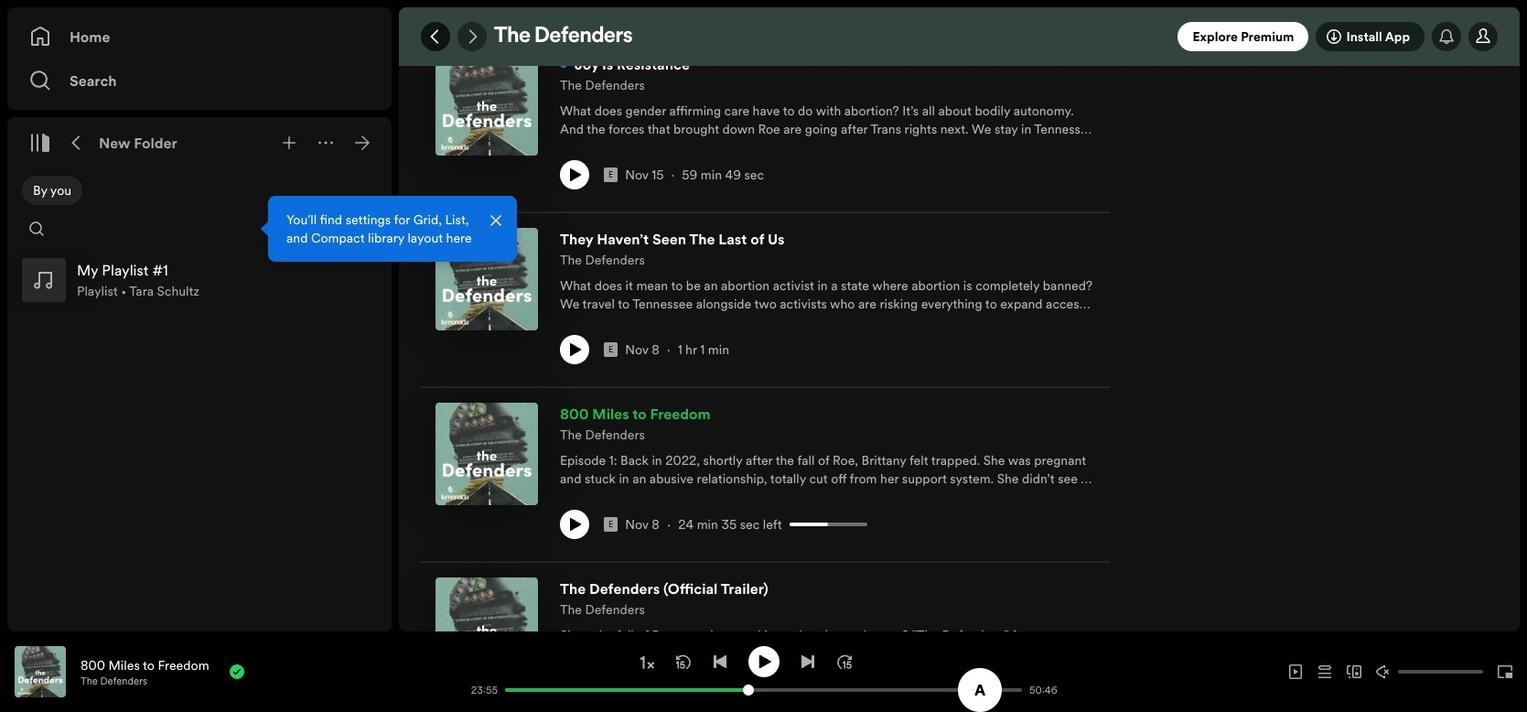 Task type: describe. For each thing, give the bounding box(es) containing it.
connect to a device image
[[1347, 665, 1362, 679]]

24 min 35 sec left
[[678, 515, 782, 534]]

trailer)
[[721, 579, 769, 599]]

explore premium button
[[1179, 22, 1309, 51]]

schultz
[[157, 282, 200, 300]]

seen
[[653, 229, 687, 249]]

tara
[[129, 282, 154, 300]]

35
[[722, 515, 737, 534]]

nov 8 for to
[[625, 515, 660, 534]]

skip back 15 seconds image
[[676, 654, 691, 669]]

episodes
[[450, 0, 534, 22]]

the defenders (official trailer) link
[[560, 578, 769, 600]]

for
[[394, 211, 410, 229]]

search in your library image
[[29, 222, 44, 236]]

app
[[1386, 27, 1411, 46]]

joy is resistance link
[[560, 53, 690, 75]]

joy is resistance
[[575, 54, 690, 74]]

Society checkbox
[[1154, 1, 1219, 30]]

sec for 49
[[745, 166, 764, 184]]

defenders inside "now playing: 800 miles to freedom by the defenders" footer
[[100, 674, 147, 688]]

e for haven't
[[609, 344, 614, 355]]

24
[[678, 515, 694, 534]]

nov 15
[[625, 166, 664, 184]]

hr
[[686, 341, 697, 359]]

by
[[33, 181, 47, 200]]

next image
[[801, 654, 815, 669]]

all episodes
[[421, 0, 534, 22]]

resistance
[[617, 54, 690, 74]]

left
[[763, 515, 782, 534]]

here
[[446, 229, 472, 247]]

player controls element
[[461, 646, 1067, 697]]

premium
[[1241, 27, 1295, 46]]

explicit element for miles
[[604, 517, 618, 532]]

compact
[[311, 229, 365, 247]]

the defenders inside top bar and user menu element
[[494, 26, 633, 48]]

search link
[[29, 62, 370, 99]]

folder
[[134, 133, 177, 153]]

800 miles to freedom link for the defenders "link" inside the footer
[[81, 656, 209, 674]]

haven't
[[597, 229, 649, 249]]

1 horizontal spatial freedom
[[650, 404, 711, 424]]

explore
[[1193, 27, 1238, 46]]

playlist • tara schultz
[[77, 282, 200, 300]]

volume off image
[[1377, 665, 1391, 679]]

2 1 from the left
[[701, 341, 705, 359]]

23:55
[[471, 683, 498, 697]]

explicit element for haven't
[[604, 342, 618, 357]]

the defenders (official trailer) the defenders
[[560, 579, 769, 619]]

defenders inside they haven't seen the last of us the defenders
[[585, 251, 645, 269]]

new folder
[[99, 133, 177, 153]]

Recents, List view field
[[290, 214, 381, 243]]

joy is resistance image
[[436, 53, 538, 156]]

the defenders link for 800 miles to freedom
[[560, 425, 645, 444]]

freedom inside footer
[[158, 656, 209, 674]]

layout
[[408, 229, 443, 247]]

49
[[725, 166, 741, 184]]

you'll find settings for grid, list, and compact library layout here dialog
[[268, 196, 517, 262]]

new folder button
[[95, 128, 181, 157]]

they haven't seen the last of us link
[[560, 228, 785, 250]]

skip forward 15 seconds image
[[837, 654, 852, 669]]

50:46
[[1030, 683, 1058, 697]]

change speed image
[[638, 654, 656, 672]]

and
[[287, 229, 308, 247]]

min for 35
[[697, 515, 718, 534]]

1 vertical spatial the defenders
[[560, 76, 645, 94]]

they haven't seen the last of us image
[[436, 228, 538, 330]]

800 miles to freedom the defenders for the defenders "link" inside the footer
[[81, 656, 209, 688]]

new episode image
[[560, 60, 568, 68]]

last
[[719, 229, 747, 249]]

list,
[[445, 211, 469, 229]]

search
[[70, 70, 117, 91]]

you
[[50, 181, 72, 200]]

8 for seen
[[652, 341, 660, 359]]

is
[[603, 54, 613, 74]]

the defenders link inside footer
[[81, 674, 147, 688]]



Task type: vqa. For each thing, say whether or not it's contained in the screenshot.
AND on the left of the page
yes



Task type: locate. For each thing, give the bounding box(es) containing it.
800 miles to freedom link inside footer
[[81, 656, 209, 674]]

0 vertical spatial sec
[[745, 166, 764, 184]]

miles inside footer
[[108, 656, 140, 674]]

0 vertical spatial nov
[[625, 166, 649, 184]]

nov left 15
[[625, 166, 649, 184]]

1 vertical spatial 8
[[652, 515, 660, 534]]

1 horizontal spatial 800
[[560, 404, 589, 424]]

1 horizontal spatial 800 miles to freedom link
[[560, 403, 711, 425]]

0 vertical spatial 800 miles to freedom the defenders
[[560, 404, 711, 444]]

playlist
[[77, 282, 118, 300]]

the defenders link for the defenders (official trailer)
[[560, 600, 645, 619]]

the
[[494, 26, 531, 48], [560, 76, 582, 94], [690, 229, 715, 249], [560, 251, 582, 269], [560, 426, 582, 444], [560, 579, 586, 599], [560, 601, 582, 619], [81, 674, 98, 688]]

0 vertical spatial 8
[[652, 341, 660, 359]]

they
[[560, 229, 594, 249]]

defenders inside top bar and user menu element
[[535, 26, 633, 48]]

1 horizontal spatial 1
[[701, 341, 705, 359]]

1 hr 1 min
[[678, 341, 730, 359]]

8
[[652, 341, 660, 359], [652, 515, 660, 534]]

group containing playlist
[[15, 251, 384, 309]]

go back image
[[428, 29, 443, 44]]

2 nov 8 from the top
[[625, 515, 660, 534]]

0 vertical spatial to
[[633, 404, 647, 424]]

nov 8 for seen
[[625, 341, 660, 359]]

sec
[[745, 166, 764, 184], [740, 515, 760, 534]]

defenders
[[535, 26, 633, 48], [585, 76, 645, 94], [585, 251, 645, 269], [585, 426, 645, 444], [589, 579, 660, 599], [585, 601, 645, 619], [100, 674, 147, 688]]

•
[[121, 282, 127, 300]]

to
[[633, 404, 647, 424], [143, 656, 155, 674]]

group inside main element
[[15, 251, 384, 309]]

0 vertical spatial explicit element
[[604, 168, 618, 182]]

1 explicit element from the top
[[604, 168, 618, 182]]

the defenders link
[[560, 75, 645, 94], [560, 250, 645, 269], [560, 425, 645, 444], [560, 600, 645, 619], [81, 674, 147, 688]]

us
[[768, 229, 785, 249]]

800 miles to freedom link for 800 miles to freedom's the defenders "link"
[[560, 403, 711, 425]]

2 vertical spatial e
[[609, 519, 614, 530]]

society link
[[1154, 1, 1219, 38]]

800 miles to freedom the defenders for 800 miles to freedom's the defenders "link"
[[560, 404, 711, 444]]

nov 8 left hr
[[625, 341, 660, 359]]

0 horizontal spatial 800
[[81, 656, 105, 674]]

8 left hr
[[652, 341, 660, 359]]

e
[[609, 169, 614, 180], [609, 344, 614, 355], [609, 519, 614, 530]]

play image
[[756, 654, 772, 669]]

now playing: 800 miles to freedom by the defenders footer
[[15, 646, 461, 698]]

8 for to
[[652, 515, 660, 534]]

sec for 35
[[740, 515, 760, 534]]

all
[[421, 0, 446, 22]]

explicit element left 24
[[604, 517, 618, 532]]

the defenders
[[494, 26, 633, 48], [560, 76, 645, 94]]

1 vertical spatial 800
[[81, 656, 105, 674]]

explicit element left the nov 15 on the top
[[604, 168, 618, 182]]

nov left hr
[[625, 341, 649, 359]]

e left hr
[[609, 344, 614, 355]]

nov left 24
[[625, 515, 649, 534]]

miles
[[593, 404, 630, 424], [108, 656, 140, 674]]

0 vertical spatial miles
[[593, 404, 630, 424]]

0 horizontal spatial miles
[[108, 656, 140, 674]]

1 horizontal spatial to
[[633, 404, 647, 424]]

nov for haven't
[[625, 341, 649, 359]]

1 vertical spatial e
[[609, 344, 614, 355]]

they haven't seen the last of us the defenders
[[560, 229, 785, 269]]

1 vertical spatial freedom
[[158, 656, 209, 674]]

min right 59
[[701, 166, 722, 184]]

0 horizontal spatial to
[[143, 656, 155, 674]]

the defenders (official trailer) image
[[436, 578, 538, 680]]

0 vertical spatial the defenders
[[494, 26, 633, 48]]

sec right 35
[[740, 515, 760, 534]]

1 vertical spatial 800 miles to freedom link
[[81, 656, 209, 674]]

to for 800 miles to freedom's the defenders "link"
[[633, 404, 647, 424]]

0 vertical spatial min
[[701, 166, 722, 184]]

find
[[320, 211, 342, 229]]

59 min 49 sec
[[682, 166, 764, 184]]

1 left hr
[[678, 341, 683, 359]]

top bar and user menu element
[[399, 7, 1520, 66]]

800
[[560, 404, 589, 424], [81, 656, 105, 674]]

you'll
[[287, 211, 317, 229]]

what's new image
[[1440, 29, 1455, 44]]

1 horizontal spatial miles
[[593, 404, 630, 424]]

the defenders down is
[[560, 76, 645, 94]]

1 vertical spatial miles
[[108, 656, 140, 674]]

0 vertical spatial e
[[609, 169, 614, 180]]

1 horizontal spatial 800 miles to freedom the defenders
[[560, 404, 711, 444]]

the inside top bar and user menu element
[[494, 26, 531, 48]]

0 horizontal spatial 800 miles to freedom the defenders
[[81, 656, 209, 688]]

1 vertical spatial sec
[[740, 515, 760, 534]]

nov 8 left 24
[[625, 515, 660, 534]]

society
[[1165, 6, 1208, 25]]

joy
[[575, 54, 599, 74]]

explicit element
[[604, 168, 618, 182], [604, 342, 618, 357], [604, 517, 618, 532]]

main element
[[7, 7, 517, 632]]

the defenders up new episode image
[[494, 26, 633, 48]]

8 left 24
[[652, 515, 660, 534]]

install app
[[1347, 27, 1411, 46]]

1 vertical spatial nov
[[625, 341, 649, 359]]

0 vertical spatial 800
[[560, 404, 589, 424]]

3 e from the top
[[609, 519, 614, 530]]

0 horizontal spatial 1
[[678, 341, 683, 359]]

1 vertical spatial 800 miles to freedom the defenders
[[81, 656, 209, 688]]

previous image
[[713, 654, 727, 669]]

1 8 from the top
[[652, 341, 660, 359]]

15
[[652, 166, 664, 184]]

go forward image
[[465, 29, 480, 44]]

the defenders link for they haven't seen the last of us
[[560, 250, 645, 269]]

home link
[[29, 18, 370, 55]]

the inside footer
[[81, 674, 98, 688]]

By you checkbox
[[22, 176, 83, 205]]

settings
[[346, 211, 391, 229]]

2 vertical spatial nov
[[625, 515, 649, 534]]

min
[[701, 166, 722, 184], [708, 341, 730, 359], [697, 515, 718, 534]]

e left 24
[[609, 519, 614, 530]]

59
[[682, 166, 698, 184]]

3 nov from the top
[[625, 515, 649, 534]]

home
[[70, 27, 110, 47]]

min for 49
[[701, 166, 722, 184]]

1 1 from the left
[[678, 341, 683, 359]]

install app link
[[1317, 22, 1425, 51]]

0 horizontal spatial 800 miles to freedom link
[[81, 656, 209, 674]]

nov
[[625, 166, 649, 184], [625, 341, 649, 359], [625, 515, 649, 534]]

800 for the defenders "link" inside the footer
[[81, 656, 105, 674]]

None search field
[[22, 214, 51, 243]]

e for miles
[[609, 519, 614, 530]]

now playing view image
[[43, 655, 58, 669]]

800 for 800 miles to freedom's the defenders "link"
[[560, 404, 589, 424]]

freedom
[[650, 404, 711, 424], [158, 656, 209, 674]]

1
[[678, 341, 683, 359], [701, 341, 705, 359]]

2 e from the top
[[609, 344, 614, 355]]

explicit element left hr
[[604, 342, 618, 357]]

800 miles to freedom link
[[560, 403, 711, 425], [81, 656, 209, 674]]

1 right hr
[[701, 341, 705, 359]]

800 miles to freedom image
[[436, 403, 538, 505]]

2 explicit element from the top
[[604, 342, 618, 357]]

nov for miles
[[625, 515, 649, 534]]

min left 35
[[697, 515, 718, 534]]

new
[[99, 133, 130, 153]]

800 inside footer
[[81, 656, 105, 674]]

by you
[[33, 181, 72, 200]]

nov 8
[[625, 341, 660, 359], [625, 515, 660, 534]]

to for the defenders "link" inside the footer
[[143, 656, 155, 674]]

1 nov 8 from the top
[[625, 341, 660, 359]]

3 explicit element from the top
[[604, 517, 618, 532]]

1 vertical spatial nov 8
[[625, 515, 660, 534]]

2 vertical spatial min
[[697, 515, 718, 534]]

of
[[751, 229, 765, 249]]

(official
[[664, 579, 718, 599]]

0 horizontal spatial freedom
[[158, 656, 209, 674]]

0 vertical spatial freedom
[[650, 404, 711, 424]]

1 vertical spatial min
[[708, 341, 730, 359]]

2 vertical spatial explicit element
[[604, 517, 618, 532]]

1 vertical spatial to
[[143, 656, 155, 674]]

0 vertical spatial nov 8
[[625, 341, 660, 359]]

to inside footer
[[143, 656, 155, 674]]

min right hr
[[708, 341, 730, 359]]

library
[[368, 229, 405, 247]]

sec right 49
[[745, 166, 764, 184]]

install
[[1347, 27, 1383, 46]]

you'll find settings for grid, list, and compact library layout here
[[287, 211, 472, 247]]

group
[[15, 251, 384, 309]]

800 miles to freedom the defenders
[[560, 404, 711, 444], [81, 656, 209, 688]]

1 e from the top
[[609, 169, 614, 180]]

2 8 from the top
[[652, 515, 660, 534]]

0 vertical spatial 800 miles to freedom link
[[560, 403, 711, 425]]

none search field inside main element
[[22, 214, 51, 243]]

2 nov from the top
[[625, 341, 649, 359]]

grid,
[[413, 211, 442, 229]]

e left the nov 15 on the top
[[609, 169, 614, 180]]

800 miles to freedom the defenders inside "now playing: 800 miles to freedom by the defenders" footer
[[81, 656, 209, 688]]

explore premium
[[1193, 27, 1295, 46]]

recents
[[305, 220, 351, 238]]

1 nov from the top
[[625, 166, 649, 184]]

1 vertical spatial explicit element
[[604, 342, 618, 357]]



